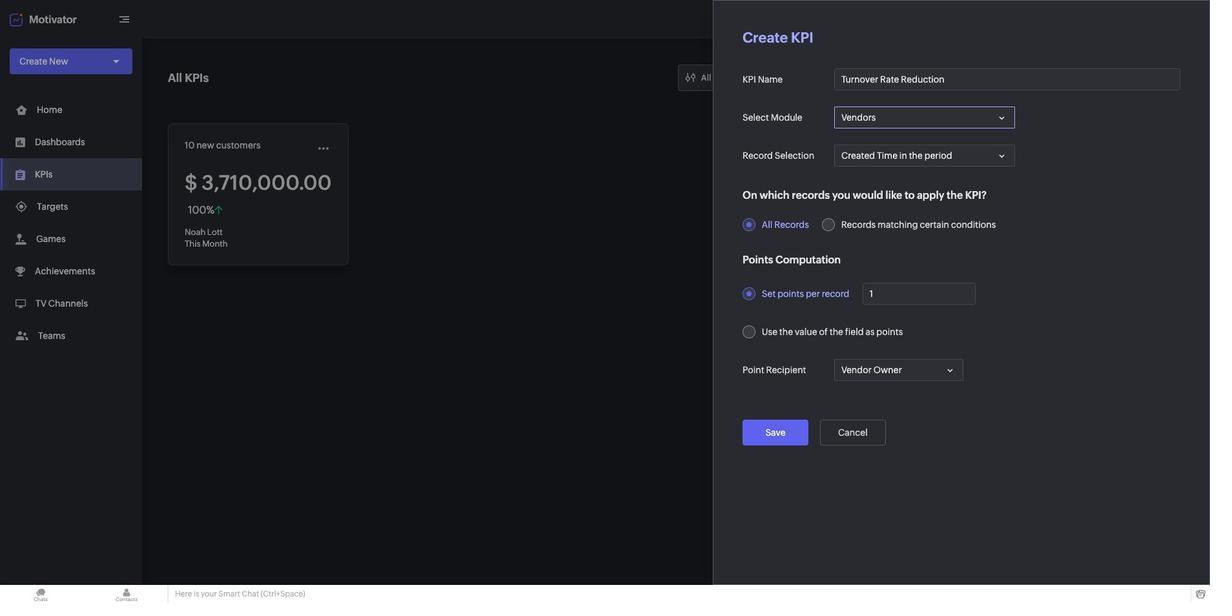 Task type: locate. For each thing, give the bounding box(es) containing it.
0 vertical spatial points
[[778, 289, 804, 299]]

create up kpi name
[[743, 30, 788, 46]]

motivator
[[29, 13, 77, 26]]

apply
[[917, 189, 945, 202]]

field
[[845, 327, 864, 337]]

all records
[[762, 220, 809, 230]]

0 horizontal spatial create
[[19, 56, 47, 67]]

in
[[900, 151, 907, 161]]

records down "which"
[[775, 220, 809, 230]]

record
[[822, 289, 850, 299]]

all
[[168, 71, 182, 85], [762, 220, 773, 230]]

1 vertical spatial kpis
[[35, 169, 53, 180]]

(ctrl+space)
[[261, 590, 305, 599]]

the
[[909, 151, 923, 161], [947, 189, 963, 202], [780, 327, 793, 337], [830, 327, 844, 337]]

create kpi
[[743, 30, 814, 46]]

2 records from the left
[[841, 220, 876, 230]]

certain
[[920, 220, 950, 230]]

1 horizontal spatial kpis
[[185, 71, 209, 85]]

use
[[762, 327, 778, 337]]

save button
[[743, 420, 809, 446]]

list containing home
[[0, 94, 142, 352]]

select
[[743, 112, 769, 123]]

to
[[905, 189, 915, 202]]

teams
[[38, 331, 65, 341]]

record selection
[[743, 151, 815, 161]]

home
[[37, 105, 62, 115]]

period
[[925, 151, 953, 161]]

kpis inside "list"
[[35, 169, 53, 180]]

0 horizontal spatial all
[[168, 71, 182, 85]]

records
[[792, 189, 830, 202]]

games
[[36, 234, 66, 244]]

kpis
[[185, 71, 209, 85], [35, 169, 53, 180]]

1 vertical spatial create
[[19, 56, 47, 67]]

computation
[[776, 254, 841, 266]]

list
[[0, 94, 142, 352]]

records down on which records you would like to apply the kpi?
[[841, 220, 876, 230]]

0 vertical spatial create
[[743, 30, 788, 46]]

create
[[743, 30, 788, 46], [19, 56, 47, 67]]

created time in the period
[[842, 151, 953, 161]]

select module
[[743, 112, 803, 123]]

module
[[771, 112, 803, 123]]

cancel
[[838, 428, 868, 438]]

all kpis
[[168, 71, 209, 85]]

value
[[795, 327, 818, 337]]

create new
[[19, 56, 68, 67]]

None text field
[[835, 69, 1180, 90]]

point
[[743, 365, 765, 375]]

achievements
[[35, 266, 95, 276]]

0 horizontal spatial records
[[775, 220, 809, 230]]

lott
[[207, 227, 223, 237]]

cancel button
[[820, 420, 886, 446]]

recipient
[[766, 365, 807, 375]]

all for all kpis
[[168, 71, 182, 85]]

points right set
[[778, 289, 804, 299]]

1 horizontal spatial create
[[743, 30, 788, 46]]

1 horizontal spatial points
[[877, 327, 903, 337]]

1 vertical spatial kpi
[[743, 74, 756, 85]]

points right "as"
[[877, 327, 903, 337]]

points
[[778, 289, 804, 299], [877, 327, 903, 337]]

kpi
[[791, 30, 814, 46], [743, 74, 756, 85]]

Add Points text field
[[863, 284, 975, 304]]

noah
[[185, 227, 206, 237]]

vendor owner
[[842, 365, 902, 375]]

records
[[775, 220, 809, 230], [841, 220, 876, 230]]

channels
[[48, 298, 88, 309]]

kpi?
[[966, 189, 987, 202]]

0 horizontal spatial kpis
[[35, 169, 53, 180]]

0 horizontal spatial points
[[778, 289, 804, 299]]

the right in
[[909, 151, 923, 161]]

point recipient
[[743, 365, 807, 375]]

of
[[819, 327, 828, 337]]

like
[[886, 189, 903, 202]]

your
[[201, 590, 217, 599]]

customers
[[216, 140, 261, 151]]

0 vertical spatial kpi
[[791, 30, 814, 46]]

would
[[853, 189, 884, 202]]

1 vertical spatial all
[[762, 220, 773, 230]]

0 vertical spatial all
[[168, 71, 182, 85]]

create left new at top
[[19, 56, 47, 67]]

new
[[49, 56, 68, 67]]

targets
[[37, 202, 68, 212]]

1 horizontal spatial records
[[841, 220, 876, 230]]

points computation
[[743, 254, 841, 266]]

contacts image
[[86, 585, 167, 603]]

on which records you would like to apply the kpi?
[[743, 189, 987, 202]]

new
[[196, 140, 214, 151]]

$ 3,710,000.00
[[185, 171, 332, 194]]

1 horizontal spatial all
[[762, 220, 773, 230]]



Task type: describe. For each thing, give the bounding box(es) containing it.
save
[[766, 428, 786, 438]]

dashboards
[[35, 137, 85, 147]]

the right the use on the bottom of page
[[780, 327, 793, 337]]

per
[[806, 289, 820, 299]]

chats image
[[0, 585, 81, 603]]

10
[[185, 140, 195, 151]]

chat
[[242, 590, 259, 599]]

0 vertical spatial kpis
[[185, 71, 209, 85]]

$
[[185, 171, 198, 194]]

here is your smart chat (ctrl+space)
[[175, 590, 305, 599]]

which
[[760, 189, 790, 202]]

here
[[175, 590, 192, 599]]

user image
[[1170, 9, 1191, 30]]

vendors
[[842, 112, 876, 123]]

on
[[743, 189, 758, 202]]

1 vertical spatial points
[[877, 327, 903, 337]]

you
[[832, 189, 851, 202]]

kpi name
[[743, 74, 783, 85]]

the inside field
[[909, 151, 923, 161]]

0 horizontal spatial kpi
[[743, 74, 756, 85]]

all for all records
[[762, 220, 773, 230]]

smart
[[219, 590, 240, 599]]

points
[[743, 254, 774, 266]]

Vendor Owner field
[[835, 359, 964, 381]]

tv
[[36, 298, 46, 309]]

create for create kpi
[[743, 30, 788, 46]]

records matching certain conditions
[[841, 220, 996, 230]]

selection
[[775, 151, 815, 161]]

the right of
[[830, 327, 844, 337]]

this
[[185, 239, 201, 249]]

vendor
[[842, 365, 872, 375]]

conditions
[[951, 220, 996, 230]]

noah lott this month
[[185, 227, 228, 249]]

10 new customers
[[185, 140, 261, 151]]

month
[[202, 239, 228, 249]]

owner
[[874, 365, 902, 375]]

use the value of the field as points
[[762, 327, 903, 337]]

the left kpi?
[[947, 189, 963, 202]]

set points per record
[[762, 289, 850, 299]]

set
[[762, 289, 776, 299]]

is
[[194, 590, 199, 599]]

matching
[[878, 220, 918, 230]]

record
[[743, 151, 773, 161]]

tv channels
[[36, 298, 88, 309]]

1 horizontal spatial kpi
[[791, 30, 814, 46]]

3,710,000.00
[[201, 171, 332, 194]]

created
[[842, 151, 875, 161]]

create for create new
[[19, 56, 47, 67]]

Created Time in the period field
[[835, 145, 1015, 167]]

Vendors field
[[835, 107, 1015, 129]]

as
[[866, 327, 875, 337]]

1 records from the left
[[775, 220, 809, 230]]

100%
[[188, 204, 215, 216]]

name
[[758, 74, 783, 85]]

time
[[877, 151, 898, 161]]



Task type: vqa. For each thing, say whether or not it's contained in the screenshot.
logo
no



